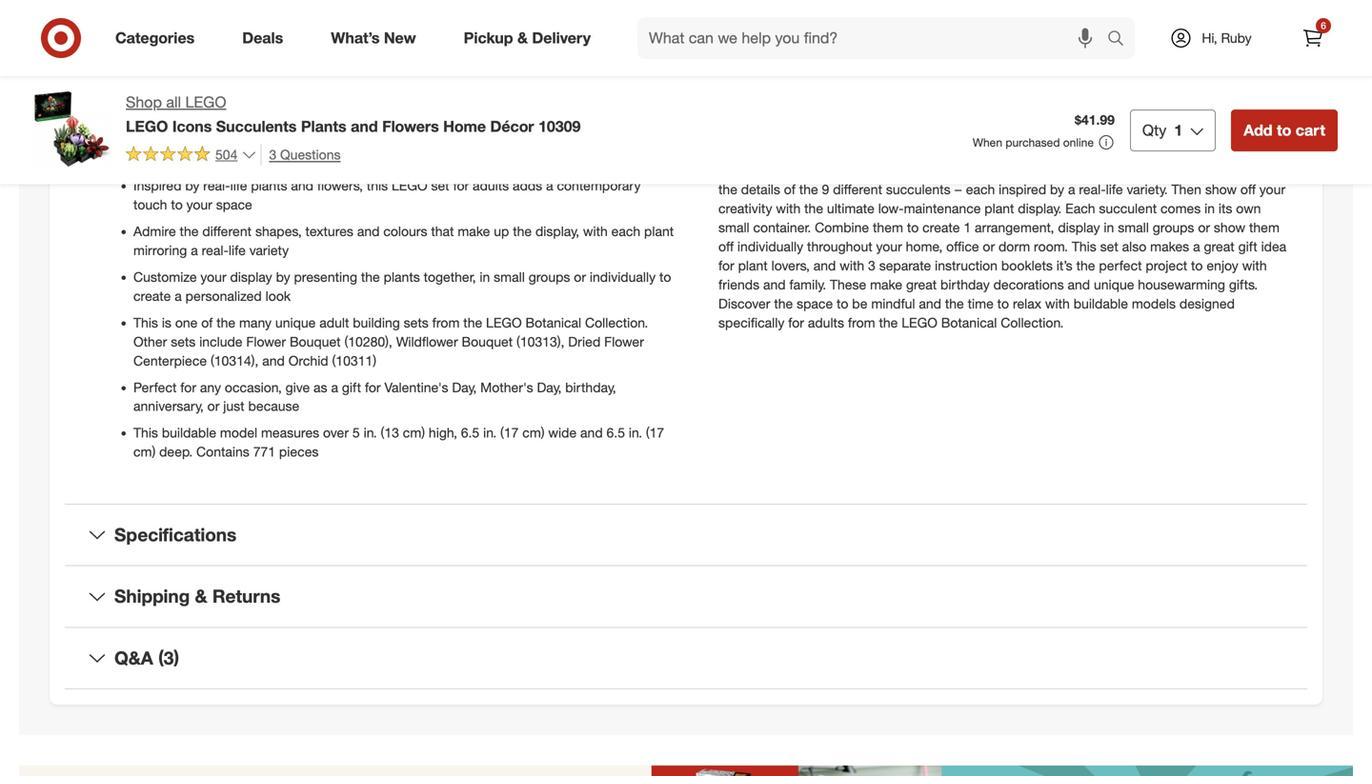 Task type: vqa. For each thing, say whether or not it's contained in the screenshot.
Target within the 'Clothing, Shoes & Accessories Target / Clothing, Shoes & Accessories (137,531)'
no



Task type: describe. For each thing, give the bounding box(es) containing it.
family.
[[790, 276, 826, 293]]

or left dorm at the right
[[983, 238, 995, 255]]

(10280),
[[345, 333, 393, 350]]

a right are
[[811, 124, 819, 140]]

each
[[1066, 200, 1096, 217]]

1 bouquet from the left
[[290, 333, 341, 350]]

anniversary,
[[133, 398, 204, 415]]

groups inside the succulents are a popular way to introduce plants into the office or to enhance your home décor. now you can enjoy a mindful building project as you create an elegant plant display for your living space with this lego succulents (10309) building kit for adults. take your time crafting all the details of the 9 different succulents – each inspired by a real-life variety. then show off your creativity with the ultimate low-maintenance plant display. each succulent comes in its own small container. combine them to create 1 arrangement, display in small groups or show them off individually throughout your home, office or dorm room. this set also makes a great gift idea for plant lovers, and with 3 separate instruction booklets it's the perfect project to enjoy with friends and family.  these make great birthday decorations and unique housewarming gifts. discover the space to be mindful and the time to relax with buildable models designed specifically for adults from the lego botanical collection.
[[1153, 219, 1195, 236]]

and inside the this buildable model measures over 5 in. (13 cm) high, 6.5 in. (17 cm) wide and 6.5 in. (17 cm) deep.  contains 771 pieces
[[580, 425, 603, 442]]

are
[[789, 124, 808, 140]]

comes
[[1161, 200, 1201, 217]]

1 6.5 from the left
[[461, 425, 480, 442]]

questions
[[280, 146, 341, 163]]

What can we help you find? suggestions appear below search field
[[638, 17, 1112, 59]]

1 vertical spatial in
[[1104, 219, 1115, 236]]

wildflower
[[396, 333, 458, 350]]

1 vertical spatial enjoy
[[1207, 257, 1239, 274]]

lego inside this is one of the many unique adult building sets from the lego botanical collection. other sets include flower bouquet (10280), wildflower bouquet (10313), dried flower centerpiece (10314), and orchid (10311)
[[486, 314, 522, 331]]

deals link
[[226, 17, 307, 59]]

categories
[[115, 29, 195, 47]]

separate
[[879, 257, 931, 274]]

home inside the succulents are a popular way to introduce plants into the office or to enhance your home décor. now you can enjoy a mindful building project as you create an elegant plant display for your living space with this lego succulents (10309) building kit for adults. take your time crafting all the details of the 9 different succulents – each inspired by a real-life variety. then show off your creativity with the ultimate low-maintenance plant display. each succulent comes in its own small container. combine them to create 1 arrangement, display in small groups or show them off individually throughout your home, office or dorm room. this set also makes a great gift idea for plant lovers, and with 3 separate instruction booklets it's the perfect project to enjoy with friends and family.  these make great birthday decorations and unique housewarming gifts. discover the space to be mindful and the time to relax with buildable models designed specifically for adults from the lego botanical collection.
[[1216, 124, 1249, 140]]

inspired
[[133, 177, 182, 194]]

shop all lego lego icons succulents plants and flowers home décor 10309
[[126, 93, 581, 136]]

its
[[1219, 200, 1233, 217]]

room.
[[1034, 238, 1068, 255]]

1 horizontal spatial project
[[1146, 257, 1188, 274]]

or inside perfect for any occasion, give as a gift for valentine's day, mother's day, birthday, anniversary, or just because
[[207, 398, 220, 415]]

lego down separate
[[902, 314, 938, 331]]

a inside inspired by real-life plants and flowers, this lego set for adults adds a contemporary touch to your space
[[546, 177, 553, 194]]

crafting
[[1225, 162, 1270, 179]]

1 horizontal spatial succulents
[[719, 124, 785, 140]]

measures
[[261, 425, 319, 442]]

adults.
[[1092, 162, 1132, 179]]

2 horizontal spatial succulents
[[886, 162, 952, 179]]

this for this is one of the many unique adult building sets from the lego botanical collection. other sets include flower bouquet (10280), wildflower bouquet (10313), dried flower centerpiece (10314), and orchid (10311)
[[133, 314, 158, 331]]

friends
[[719, 276, 760, 293]]

individually inside "customize your display by presenting the plants together, in small groups or individually to create a personalized look"
[[590, 269, 656, 285]]

returns
[[212, 586, 281, 608]]

deals
[[242, 29, 283, 47]]

gifts.
[[1229, 276, 1258, 293]]

with up gifts.
[[1243, 257, 1267, 274]]

personalized
[[185, 288, 262, 304]]

1 day, from the left
[[452, 379, 477, 396]]

can
[[775, 143, 796, 159]]

2 6.5 from the left
[[607, 425, 625, 442]]

creativity
[[719, 200, 772, 217]]

give
[[286, 379, 310, 396]]

lego up "icons"
[[185, 93, 226, 112]]

details button
[[65, 28, 1308, 88]]

these
[[830, 276, 867, 293]]

for inside inspired by real-life plants and flowers, this lego set for adults adds a contemporary touch to your space
[[453, 177, 469, 194]]

1 vertical spatial show
[[1214, 219, 1246, 236]]

hi,
[[1202, 30, 1218, 46]]

succulent
[[1099, 200, 1157, 217]]

for down (10311)
[[365, 379, 381, 396]]

for right kit
[[1073, 162, 1089, 179]]

space inside inspired by real-life plants and flowers, this lego set for adults adds a contemporary touch to your space
[[216, 196, 252, 213]]

to inside features 9 different lego artificial decorative plants creating a succulents low- maintenance display to enhance your office or home décor
[[260, 150, 272, 167]]

introduce
[[914, 124, 971, 140]]

variety.
[[1127, 181, 1168, 198]]

0 horizontal spatial enjoy
[[800, 143, 832, 159]]

succulents inside features 9 different lego artificial decorative plants creating a succulents low- maintenance display to enhance your office or home décor
[[512, 131, 576, 148]]

maintenance inside features 9 different lego artificial decorative plants creating a succulents low- maintenance display to enhance your office or home décor
[[133, 150, 210, 167]]

shapes,
[[255, 223, 302, 240]]

0 vertical spatial 3
[[269, 146, 277, 163]]

then
[[1172, 181, 1202, 198]]

textures
[[305, 223, 354, 240]]

enhance inside features 9 different lego artificial decorative plants creating a succulents low- maintenance display to enhance your office or home décor
[[275, 150, 327, 167]]

for down family.
[[789, 314, 804, 331]]

buildable inside the this buildable model measures over 5 in. (13 cm) high, 6.5 in. (17 cm) wide and 6.5 in. (17 cm) deep.  contains 771 pieces
[[162, 425, 216, 442]]

lego up the ultimate
[[846, 162, 882, 179]]

elegant
[[1093, 143, 1137, 159]]

plants inside features 9 different lego artificial decorative plants creating a succulents low- maintenance display to enhance your office or home décor
[[409, 131, 445, 148]]

the up include
[[217, 314, 236, 331]]

throughout
[[807, 238, 873, 255]]

add to cart button
[[1232, 109, 1338, 151]]

1 vertical spatial time
[[968, 295, 994, 312]]

inspired
[[999, 181, 1047, 198]]

as inside the succulents are a popular way to introduce plants into the office or to enhance your home décor. now you can enjoy a mindful building project as you create an elegant plant display for your living space with this lego succulents (10309) building kit for adults. take your time crafting all the details of the 9 different succulents – each inspired by a real-life variety. then show off your creativity with the ultimate low-maintenance plant display. each succulent comes in its own small container. combine them to create 1 arrangement, display in small groups or show them off individually throughout your home, office or dorm room. this set also makes a great gift idea for plant lovers, and with 3 separate instruction booklets it's the perfect project to enjoy with friends and family.  these make great birthday decorations and unique housewarming gifts. discover the space to be mindful and the time to relax with buildable models designed specifically for adults from the lego botanical collection.
[[991, 143, 1005, 159]]

variety
[[249, 242, 289, 259]]

shipping & returns
[[114, 586, 281, 608]]

housewarming
[[1138, 276, 1226, 293]]

the down living
[[719, 181, 738, 198]]

plants inside inspired by real-life plants and flowers, this lego set for adults adds a contemporary touch to your space
[[251, 177, 287, 194]]

1 vertical spatial great
[[906, 276, 937, 293]]

this inside the succulents are a popular way to introduce plants into the office or to enhance your home décor. now you can enjoy a mindful building project as you create an elegant plant display for your living space with this lego succulents (10309) building kit for adults. take your time crafting all the details of the 9 different succulents – each inspired by a real-life variety. then show off your creativity with the ultimate low-maintenance plant display. each succulent comes in its own small container. combine them to create 1 arrangement, display in small groups or show them off individually throughout your home, office or dorm room. this set also makes a great gift idea for plant lovers, and with 3 separate instruction booklets it's the perfect project to enjoy with friends and family.  these make great birthday decorations and unique housewarming gifts. discover the space to be mindful and the time to relax with buildable models designed specifically for adults from the lego botanical collection.
[[821, 162, 843, 179]]

(10311)
[[332, 352, 376, 369]]

for left any
[[180, 379, 196, 396]]

life inside admire the different shapes, textures and colours that make up the display, with each plant mirroring a real-life variety
[[229, 242, 246, 259]]

it's
[[1057, 257, 1073, 274]]

0 vertical spatial sets
[[404, 314, 429, 331]]

2 them from the left
[[1250, 219, 1280, 236]]

collection. inside the succulents are a popular way to introduce plants into the office or to enhance your home décor. now you can enjoy a mindful building project as you create an elegant plant display for your living space with this lego succulents (10309) building kit for adults. take your time crafting all the details of the 9 different succulents – each inspired by a real-life variety. then show off your creativity with the ultimate low-maintenance plant display. each succulent comes in its own small container. combine them to create 1 arrangement, display in small groups or show them off individually throughout your home, office or dorm room. this set also makes a great gift idea for plant lovers, and with 3 separate instruction booklets it's the perfect project to enjoy with friends and family.  these make great birthday decorations and unique housewarming gifts. discover the space to be mindful and the time to relax with buildable models designed specifically for adults from the lego botanical collection.
[[1001, 314, 1064, 331]]

all inside the succulents are a popular way to introduce plants into the office or to enhance your home décor. now you can enjoy a mindful building project as you create an elegant plant display for your living space with this lego succulents (10309) building kit for adults. take your time crafting all the details of the 9 different succulents – each inspired by a real-life variety. then show off your creativity with the ultimate low-maintenance plant display. each succulent comes in its own small container. combine them to create 1 arrangement, display in small groups or show them off individually throughout your home, office or dorm room. this set also makes a great gift idea for plant lovers, and with 3 separate instruction booklets it's the perfect project to enjoy with friends and family.  these make great birthday decorations and unique housewarming gifts. discover the space to be mindful and the time to relax with buildable models designed specifically for adults from the lego botanical collection.
[[1274, 162, 1287, 179]]

the inside "customize your display by presenting the plants together, in small groups or individually to create a personalized look"
[[361, 269, 380, 285]]

container.
[[754, 219, 811, 236]]

look
[[266, 288, 291, 304]]

adults inside inspired by real-life plants and flowers, this lego set for adults adds a contemporary touch to your space
[[473, 177, 509, 194]]

succulents inside the succulents are a popular way to introduce plants into the office or to enhance your home décor. now you can enjoy a mindful building project as you create an elegant plant display for your living space with this lego succulents (10309) building kit for adults. take your time crafting all the details of the 9 different succulents – each inspired by a real-life variety. then show off your creativity with the ultimate low-maintenance plant display. each succulent comes in its own small container. combine them to create 1 arrangement, display in small groups or show them off individually throughout your home, office or dorm room. this set also makes a great gift idea for plant lovers, and with 3 separate instruction booklets it's the perfect project to enjoy with friends and family.  these make great birthday decorations and unique housewarming gifts. discover the space to be mindful and the time to relax with buildable models designed specifically for adults from the lego botanical collection.
[[886, 181, 951, 198]]

that
[[431, 223, 454, 240]]

succulents inside shop all lego lego icons succulents plants and flowers home décor 10309
[[216, 117, 297, 136]]

from inside the succulents are a popular way to introduce plants into the office or to enhance your home décor. now you can enjoy a mindful building project as you create an elegant plant display for your living space with this lego succulents (10309) building kit for adults. take your time crafting all the details of the 9 different succulents – each inspired by a real-life variety. then show off your creativity with the ultimate low-maintenance plant display. each succulent comes in its own small container. combine them to create 1 arrangement, display in small groups or show them off individually throughout your home, office or dorm room. this set also makes a great gift idea for plant lovers, and with 3 separate instruction booklets it's the perfect project to enjoy with friends and family.  these make great birthday decorations and unique housewarming gifts. discover the space to be mindful and the time to relax with buildable models designed specifically for adults from the lego botanical collection.
[[848, 314, 876, 331]]

of inside this is one of the many unique adult building sets from the lego botanical collection. other sets include flower bouquet (10280), wildflower bouquet (10313), dried flower centerpiece (10314), and orchid (10311)
[[201, 314, 213, 331]]

to left be
[[837, 295, 849, 312]]

office inside features 9 different lego artificial decorative plants creating a succulents low- maintenance display to enhance your office or home décor
[[360, 150, 393, 167]]

contemporary
[[557, 177, 641, 194]]

to inside inspired by real-life plants and flowers, this lego set for adults adds a contemporary touch to your space
[[171, 196, 183, 213]]

maintenance inside the succulents are a popular way to introduce plants into the office or to enhance your home décor. now you can enjoy a mindful building project as you create an elegant plant display for your living space with this lego succulents (10309) building kit for adults. take your time crafting all the details of the 9 different succulents – each inspired by a real-life variety. then show off your creativity with the ultimate low-maintenance plant display. each succulent comes in its own small container. combine them to create 1 arrangement, display in small groups or show them off individually throughout your home, office or dorm room. this set also makes a great gift idea for plant lovers, and with 3 separate instruction booklets it's the perfect project to enjoy with friends and family.  these make great birthday decorations and unique housewarming gifts. discover the space to be mindful and the time to relax with buildable models designed specifically for adults from the lego botanical collection.
[[904, 200, 981, 217]]

2 flower from the left
[[604, 333, 644, 350]]

own
[[1237, 200, 1261, 217]]

and down birthday
[[919, 295, 942, 312]]

the down birthday
[[945, 295, 964, 312]]

this buildable model measures over 5 in. (13 cm) high, 6.5 in. (17 cm) wide and 6.5 in. (17 cm) deep.  contains 771 pieces
[[133, 425, 665, 461]]

your up crafting
[[1240, 143, 1266, 159]]

2 vertical spatial space
[[797, 295, 833, 312]]

0 vertical spatial create
[[1033, 143, 1071, 159]]

5
[[353, 425, 360, 442]]

0 vertical spatial office
[[1063, 124, 1096, 140]]

different inside the succulents are a popular way to introduce plants into the office or to enhance your home décor. now you can enjoy a mindful building project as you create an elegant plant display for your living space with this lego succulents (10309) building kit for adults. take your time crafting all the details of the 9 different succulents – each inspired by a real-life variety. then show off your creativity with the ultimate low-maintenance plant display. each succulent comes in its own small container. combine them to create 1 arrangement, display in small groups or show them off individually throughout your home, office or dorm room. this set also makes a great gift idea for plant lovers, and with 3 separate instruction booklets it's the perfect project to enjoy with friends and family.  these make great birthday decorations and unique housewarming gifts. discover the space to be mindful and the time to relax with buildable models designed specifically for adults from the lego botanical collection.
[[833, 181, 883, 198]]

1 vertical spatial building
[[1004, 162, 1051, 179]]

1 horizontal spatial small
[[719, 219, 750, 236]]

a down popular
[[836, 143, 843, 159]]

flowers
[[382, 117, 439, 136]]

1 horizontal spatial great
[[1204, 238, 1235, 255]]

the right it's
[[1077, 257, 1096, 274]]

add to cart
[[1244, 121, 1326, 139]]

succulents are a popular way to introduce plants into the office or to enhance your home décor. now you can enjoy a mindful building project as you create an elegant plant display for your living space with this lego succulents (10309) building kit for adults. take your time crafting all the details of the 9 different succulents – each inspired by a real-life variety. then show off your creativity with the ultimate low-maintenance plant display. each succulent comes in its own small container. combine them to create 1 arrangement, display in small groups or show them off individually throughout your home, office or dorm room. this set also makes a great gift idea for plant lovers, and with 3 separate instruction booklets it's the perfect project to enjoy with friends and family.  these make great birthday decorations and unique housewarming gifts. discover the space to be mindful and the time to relax with buildable models designed specifically for adults from the lego botanical collection.
[[719, 124, 1290, 331]]

by inside inspired by real-life plants and flowers, this lego set for adults adds a contemporary touch to your space
[[185, 177, 200, 194]]

hi, ruby
[[1202, 30, 1252, 46]]

or down comes
[[1198, 219, 1211, 236]]

2 horizontal spatial in
[[1205, 200, 1215, 217]]

and down lovers,
[[763, 276, 786, 293]]

0 vertical spatial space
[[753, 162, 789, 179]]

to up "elegant"
[[1115, 124, 1127, 140]]

make inside admire the different shapes, textures and colours that make up the display, with each plant mirroring a real-life variety
[[458, 223, 490, 240]]

makes
[[1151, 238, 1190, 255]]

1 (17 from the left
[[500, 425, 519, 442]]

0 horizontal spatial sets
[[171, 333, 196, 350]]

different for enhance
[[200, 131, 249, 148]]

(3)
[[158, 647, 179, 669]]

highlights
[[114, 96, 188, 115]]

enhance inside the succulents are a popular way to introduce plants into the office or to enhance your home décor. now you can enjoy a mindful building project as you create an elegant plant display for your living space with this lego succulents (10309) building kit for adults. take your time crafting all the details of the 9 different succulents – each inspired by a real-life variety. then show off your creativity with the ultimate low-maintenance plant display. each succulent comes in its own small container. combine them to create 1 arrangement, display in small groups or show them off individually throughout your home, office or dorm room. this set also makes a great gift idea for plant lovers, and with 3 separate instruction booklets it's the perfect project to enjoy with friends and family.  these make great birthday decorations and unique housewarming gifts. discover the space to be mindful and the time to relax with buildable models designed specifically for adults from the lego botanical collection.
[[1131, 124, 1182, 140]]

a inside features 9 different lego artificial decorative plants creating a succulents low- maintenance display to enhance your office or home décor
[[501, 131, 508, 148]]

the right admire in the top left of the page
[[180, 223, 199, 240]]

ruby
[[1221, 30, 1252, 46]]

display down each
[[1058, 219, 1100, 236]]

a right makes
[[1193, 238, 1201, 255]]

to up home,
[[907, 219, 919, 236]]

2 horizontal spatial cm)
[[523, 425, 545, 442]]

0 vertical spatial project
[[945, 143, 987, 159]]

and down it's
[[1068, 276, 1090, 293]]

what's
[[331, 29, 380, 47]]

the right into
[[1040, 124, 1059, 140]]

shipping
[[114, 586, 190, 608]]

online
[[1064, 135, 1094, 150]]

display inside features 9 different lego artificial decorative plants creating a succulents low- maintenance display to enhance your office or home décor
[[214, 150, 256, 167]]

combine
[[815, 219, 869, 236]]

504
[[215, 146, 238, 163]]

1 in. from the left
[[364, 425, 377, 442]]

all inside shop all lego lego icons succulents plants and flowers home décor 10309
[[166, 93, 181, 112]]

presenting
[[294, 269, 357, 285]]

0 horizontal spatial off
[[719, 238, 734, 255]]

to up housewarming
[[1191, 257, 1203, 274]]

each inside admire the different shapes, textures and colours that make up the display, with each plant mirroring a real-life variety
[[612, 223, 641, 240]]

with up container. on the right top
[[776, 200, 801, 217]]

0 vertical spatial time
[[1196, 162, 1221, 179]]

delivery
[[532, 29, 591, 47]]

the up container. on the right top
[[799, 181, 818, 198]]

new
[[384, 29, 416, 47]]

by inside "customize your display by presenting the plants together, in small groups or individually to create a personalized look"
[[276, 269, 290, 285]]

or inside "customize your display by presenting the plants together, in small groups or individually to create a personalized look"
[[574, 269, 586, 285]]

with down can at top
[[793, 162, 818, 179]]

of inside the succulents are a popular way to introduce plants into the office or to enhance your home décor. now you can enjoy a mindful building project as you create an elegant plant display for your living space with this lego succulents (10309) building kit for adults. take your time crafting all the details of the 9 different succulents – each inspired by a real-life variety. then show off your creativity with the ultimate low-maintenance plant display. each succulent comes in its own small container. combine them to create 1 arrangement, display in small groups or show them off individually throughout your home, office or dorm room. this set also makes a great gift idea for plant lovers, and with 3 separate instruction booklets it's the perfect project to enjoy with friends and family.  these make great birthday decorations and unique housewarming gifts. discover the space to be mindful and the time to relax with buildable models designed specifically for adults from the lego botanical collection.
[[784, 181, 796, 198]]

$41.99
[[1075, 112, 1115, 128]]

gift inside the succulents are a popular way to introduce plants into the office or to enhance your home décor. now you can enjoy a mindful building project as you create an elegant plant display for your living space with this lego succulents (10309) building kit for adults. take your time crafting all the details of the 9 different succulents – each inspired by a real-life variety. then show off your creativity with the ultimate low-maintenance plant display. each succulent comes in its own small container. combine them to create 1 arrangement, display in small groups or show them off individually throughout your home, office or dorm room. this set also makes a great gift idea for plant lovers, and with 3 separate instruction booklets it's the perfect project to enjoy with friends and family.  these make great birthday decorations and unique housewarming gifts. discover the space to be mindful and the time to relax with buildable models designed specifically for adults from the lego botanical collection.
[[1239, 238, 1258, 255]]

a inside "customize your display by presenting the plants together, in small groups or individually to create a personalized look"
[[175, 288, 182, 304]]

lego inside features 9 different lego artificial decorative plants creating a succulents low- maintenance display to enhance your office or home décor
[[253, 131, 289, 148]]

buildable inside the succulents are a popular way to introduce plants into the office or to enhance your home décor. now you can enjoy a mindful building project as you create an elegant plant display for your living space with this lego succulents (10309) building kit for adults. take your time crafting all the details of the 9 different succulents – each inspired by a real-life variety. then show off your creativity with the ultimate low-maintenance plant display. each succulent comes in its own small container. combine them to create 1 arrangement, display in small groups or show them off individually throughout your home, office or dorm room. this set also makes a great gift idea for plant lovers, and with 3 separate instruction booklets it's the perfect project to enjoy with friends and family.  these make great birthday decorations and unique housewarming gifts. discover the space to be mindful and the time to relax with buildable models designed specifically for adults from the lego botanical collection.
[[1074, 295, 1128, 312]]

botanical inside the succulents are a popular way to introduce plants into the office or to enhance your home décor. now you can enjoy a mindful building project as you create an elegant plant display for your living space with this lego succulents (10309) building kit for adults. take your time crafting all the details of the 9 different succulents – each inspired by a real-life variety. then show off your creativity with the ultimate low-maintenance plant display. each succulent comes in its own small container. combine them to create 1 arrangement, display in small groups or show them off individually throughout your home, office or dorm room. this set also makes a great gift idea for plant lovers, and with 3 separate instruction booklets it's the perfect project to enjoy with friends and family.  these make great birthday decorations and unique housewarming gifts. discover the space to be mindful and the time to relax with buildable models designed specifically for adults from the lego botanical collection.
[[941, 314, 997, 331]]

0 vertical spatial 1
[[1175, 121, 1183, 139]]

1 vertical spatial create
[[923, 219, 960, 236]]

customize your display by presenting the plants together, in small groups or individually to create a personalized look
[[133, 269, 671, 304]]

2 vertical spatial office
[[947, 238, 979, 255]]

over
[[323, 425, 349, 442]]

specifically
[[719, 314, 785, 331]]

with inside admire the different shapes, textures and colours that make up the display, with each plant mirroring a real-life variety
[[583, 223, 608, 240]]

0 vertical spatial building
[[894, 143, 942, 159]]

for up friends
[[719, 257, 735, 274]]

also
[[1122, 238, 1147, 255]]

contains
[[196, 444, 250, 461]]

what's new link
[[315, 17, 440, 59]]

up
[[494, 223, 509, 240]]

and down throughout
[[814, 257, 836, 274]]

botanical inside this is one of the many unique adult building sets from the lego botanical collection. other sets include flower bouquet (10280), wildflower bouquet (10313), dried flower centerpiece (10314), and orchid (10311)
[[526, 314, 582, 331]]

1 horizontal spatial cm)
[[403, 425, 425, 442]]

this for this buildable model measures over 5 in. (13 cm) high, 6.5 in. (17 cm) wide and 6.5 in. (17 cm) deep.  contains 771 pieces
[[133, 425, 158, 442]]

one
[[175, 314, 198, 331]]

create inside "customize your display by presenting the plants together, in small groups or individually to create a personalized look"
[[133, 288, 171, 304]]

touch
[[133, 196, 167, 213]]

the up combine
[[805, 200, 824, 217]]

categories link
[[99, 17, 218, 59]]

plant inside admire the different shapes, textures and colours that make up the display, with each plant mirroring a real-life variety
[[644, 223, 674, 240]]



Task type: locate. For each thing, give the bounding box(es) containing it.
a up each
[[1068, 181, 1076, 198]]

life inside the succulents are a popular way to introduce plants into the office or to enhance your home décor. now you can enjoy a mindful building project as you create an elegant plant display for your living space with this lego succulents (10309) building kit for adults. take your time crafting all the details of the 9 different succulents – each inspired by a real-life variety. then show off your creativity with the ultimate low-maintenance plant display. each succulent comes in its own small container. combine them to create 1 arrangement, display in small groups or show them off individually throughout your home, office or dorm room. this set also makes a great gift idea for plant lovers, and with 3 separate instruction booklets it's the perfect project to enjoy with friends and family.  these make great birthday decorations and unique housewarming gifts. discover the space to be mindful and the time to relax with buildable models designed specifically for adults from the lego botanical collection.
[[1106, 181, 1123, 198]]

1 horizontal spatial succulents
[[886, 181, 951, 198]]

1 horizontal spatial sets
[[404, 314, 429, 331]]

each inside the succulents are a popular way to introduce plants into the office or to enhance your home décor. now you can enjoy a mindful building project as you create an elegant plant display for your living space with this lego succulents (10309) building kit for adults. take your time crafting all the details of the 9 different succulents – each inspired by a real-life variety. then show off your creativity with the ultimate low-maintenance plant display. each succulent comes in its own small container. combine them to create 1 arrangement, display in small groups or show them off individually throughout your home, office or dorm room. this set also makes a great gift idea for plant lovers, and with 3 separate instruction booklets it's the perfect project to enjoy with friends and family.  these make great birthday decorations and unique housewarming gifts. discover the space to be mindful and the time to relax with buildable models designed specifically for adults from the lego botanical collection.
[[966, 181, 995, 198]]

1 horizontal spatial you
[[1008, 143, 1030, 159]]

your right touch
[[186, 196, 212, 213]]

real- inside inspired by real-life plants and flowers, this lego set for adults adds a contemporary touch to your space
[[203, 177, 230, 194]]

0 vertical spatial in
[[1205, 200, 1215, 217]]

collection. down relax
[[1001, 314, 1064, 331]]

different inside admire the different shapes, textures and colours that make up the display, with each plant mirroring a real-life variety
[[202, 223, 252, 240]]

1 horizontal spatial home
[[1216, 124, 1249, 140]]

low- right the ultimate
[[879, 200, 904, 217]]

1 horizontal spatial flower
[[604, 333, 644, 350]]

this inside the succulents are a popular way to introduce plants into the office or to enhance your home décor. now you can enjoy a mindful building project as you create an elegant plant display for your living space with this lego succulents (10309) building kit for adults. take your time crafting all the details of the 9 different succulents – each inspired by a real-life variety. then show off your creativity with the ultimate low-maintenance plant display. each succulent comes in its own small container. combine them to create 1 arrangement, display in small groups or show them off individually throughout your home, office or dorm room. this set also makes a great gift idea for plant lovers, and with 3 separate instruction booklets it's the perfect project to enjoy with friends and family.  these make great birthday decorations and unique housewarming gifts. discover the space to be mindful and the time to relax with buildable models designed specifically for adults from the lego botanical collection.
[[1072, 238, 1097, 255]]

qty
[[1143, 121, 1167, 139]]

admire
[[133, 223, 176, 240]]

0 horizontal spatial all
[[166, 93, 181, 112]]

home
[[1216, 124, 1249, 140], [412, 150, 446, 167]]

from inside this is one of the many unique adult building sets from the lego botanical collection. other sets include flower bouquet (10280), wildflower bouquet (10313), dried flower centerpiece (10314), and orchid (10311)
[[432, 314, 460, 331]]

purchased
[[1006, 135, 1060, 150]]

image of lego icons succulents plants and flowers home décor 10309 image
[[34, 92, 111, 168]]

0 vertical spatial this
[[1072, 238, 1097, 255]]

your inside features 9 different lego artificial decorative plants creating a succulents low- maintenance display to enhance your office or home décor
[[331, 150, 357, 167]]

enhance up take
[[1131, 124, 1182, 140]]

mother's
[[481, 379, 533, 396]]

2 bouquet from the left
[[462, 333, 513, 350]]

real-
[[203, 177, 230, 194], [1079, 181, 1106, 198], [202, 242, 229, 259]]

6.5 down birthday,
[[607, 425, 625, 442]]

to right way
[[899, 124, 911, 140]]

1 vertical spatial mindful
[[871, 295, 915, 312]]

the down family.
[[774, 295, 793, 312]]

flower down many on the left of page
[[246, 333, 286, 350]]

set inside inspired by real-life plants and flowers, this lego set for adults adds a contemporary touch to your space
[[431, 177, 449, 194]]

a
[[811, 124, 819, 140], [501, 131, 508, 148], [836, 143, 843, 159], [546, 177, 553, 194], [1068, 181, 1076, 198], [1193, 238, 1201, 255], [191, 242, 198, 259], [175, 288, 182, 304], [331, 379, 338, 396]]

specifications
[[114, 524, 237, 546]]

to left relax
[[998, 295, 1009, 312]]

lego down 'highlights'
[[126, 117, 168, 136]]

add
[[1244, 121, 1273, 139]]

what's new
[[331, 29, 416, 47]]

succulents left –
[[886, 181, 951, 198]]

each
[[966, 181, 995, 198], [612, 223, 641, 240]]

the right the up on the top of the page
[[513, 223, 532, 240]]

(13
[[381, 425, 399, 442]]

from
[[848, 314, 876, 331], [432, 314, 460, 331]]

2 in. from the left
[[483, 425, 497, 442]]

occasion,
[[225, 379, 282, 396]]

display inside "customize your display by presenting the plants together, in small groups or individually to create a personalized look"
[[230, 269, 272, 285]]

& for pickup
[[518, 29, 528, 47]]

gift down (10311)
[[342, 379, 361, 396]]

decorative
[[343, 131, 405, 148]]

and inside admire the different shapes, textures and colours that make up the display, with each plant mirroring a real-life variety
[[357, 223, 380, 240]]

1 vertical spatial 3
[[868, 257, 876, 274]]

perfect
[[1099, 257, 1142, 274]]

–
[[955, 181, 963, 198]]

0 horizontal spatial individually
[[590, 269, 656, 285]]

or up "elegant"
[[1100, 124, 1112, 140]]

wide
[[548, 425, 577, 442]]

9 inside the succulents are a popular way to introduce plants into the office or to enhance your home décor. now you can enjoy a mindful building project as you create an elegant plant display for your living space with this lego succulents (10309) building kit for adults. take your time crafting all the details of the 9 different succulents – each inspired by a real-life variety. then show off your creativity with the ultimate low-maintenance plant display. each succulent comes in its own small container. combine them to create 1 arrangement, display in small groups or show them off individually throughout your home, office or dorm room. this set also makes a great gift idea for plant lovers, and with 3 separate instruction booklets it's the perfect project to enjoy with friends and family.  these make great birthday decorations and unique housewarming gifts. discover the space to be mindful and the time to relax with buildable models designed specifically for adults from the lego botanical collection.
[[822, 181, 830, 198]]

0 horizontal spatial unique
[[275, 314, 316, 331]]

or down flowers
[[397, 150, 409, 167]]

real- up each
[[1079, 181, 1106, 198]]

collection. up dried
[[585, 314, 648, 331]]

valentine's
[[385, 379, 448, 396]]

2 collection. from the left
[[585, 314, 648, 331]]

succulents up adds
[[512, 131, 576, 148]]

to inside button
[[1277, 121, 1292, 139]]

them
[[873, 219, 904, 236], [1250, 219, 1280, 236]]

popular
[[822, 124, 868, 140]]

when purchased online
[[973, 135, 1094, 150]]

gift left idea
[[1239, 238, 1258, 255]]

different up variety
[[202, 223, 252, 240]]

1 horizontal spatial in.
[[483, 425, 497, 442]]

this inside the this buildable model measures over 5 in. (13 cm) high, 6.5 in. (17 cm) wide and 6.5 in. (17 cm) deep.  contains 771 pieces
[[133, 425, 158, 442]]

real- inside admire the different shapes, textures and colours that make up the display, with each plant mirroring a real-life variety
[[202, 242, 229, 259]]

to inside "customize your display by presenting the plants together, in small groups or individually to create a personalized look"
[[660, 269, 671, 285]]

in left its
[[1205, 200, 1215, 217]]

1 horizontal spatial in
[[1104, 219, 1115, 236]]

lego up (10313),
[[486, 314, 522, 331]]

plants down admire the different shapes, textures and colours that make up the display, with each plant mirroring a real-life variety
[[384, 269, 420, 285]]

home left décor. on the top right
[[1216, 124, 1249, 140]]

life inside inspired by real-life plants and flowers, this lego set for adults adds a contemporary touch to your space
[[230, 177, 247, 194]]

perfect for any occasion, give as a gift for valentine's day, mother's day, birthday, anniversary, or just because
[[133, 379, 616, 415]]

your up own
[[1260, 181, 1286, 198]]

0 horizontal spatial space
[[216, 196, 252, 213]]

0 vertical spatial mindful
[[847, 143, 891, 159]]

1 horizontal spatial create
[[923, 219, 960, 236]]

0 horizontal spatial time
[[968, 295, 994, 312]]

succulents up "504" on the top
[[216, 117, 297, 136]]

shop
[[126, 93, 162, 112]]

low- inside the succulents are a popular way to introduce plants into the office or to enhance your home décor. now you can enjoy a mindful building project as you create an elegant plant display for your living space with this lego succulents (10309) building kit for adults. take your time crafting all the details of the 9 different succulents – each inspired by a real-life variety. then show off your creativity with the ultimate low-maintenance plant display. each succulent comes in its own small container. combine them to create 1 arrangement, display in small groups or show them off individually throughout your home, office or dorm room. this set also makes a great gift idea for plant lovers, and with 3 separate instruction booklets it's the perfect project to enjoy with friends and family.  these make great birthday decorations and unique housewarming gifts. discover the space to be mindful and the time to relax with buildable models designed specifically for adults from the lego botanical collection.
[[879, 200, 904, 217]]

0 horizontal spatial adults
[[473, 177, 509, 194]]

small inside "customize your display by presenting the plants together, in small groups or individually to create a personalized look"
[[494, 269, 525, 285]]

as
[[991, 143, 1005, 159], [314, 379, 327, 396]]

different
[[200, 131, 249, 148], [833, 181, 883, 198], [202, 223, 252, 240]]

2 horizontal spatial small
[[1118, 219, 1149, 236]]

0 horizontal spatial office
[[360, 150, 393, 167]]

1 horizontal spatial bouquet
[[462, 333, 513, 350]]

this inside inspired by real-life plants and flowers, this lego set for adults adds a contemporary touch to your space
[[367, 177, 388, 194]]

discover
[[719, 295, 771, 312]]

2 vertical spatial building
[[353, 314, 400, 331]]

a inside admire the different shapes, textures and colours that make up the display, with each plant mirroring a real-life variety
[[191, 242, 198, 259]]

plants
[[975, 124, 1011, 140], [409, 131, 445, 148], [251, 177, 287, 194], [384, 269, 420, 285]]

display.
[[1018, 200, 1062, 217]]

as up "(10309)"
[[991, 143, 1005, 159]]

1 vertical spatial low-
[[879, 200, 904, 217]]

your up personalized
[[201, 269, 226, 285]]

1 vertical spatial each
[[612, 223, 641, 240]]

real- inside the succulents are a popular way to introduce plants into the office or to enhance your home décor. now you can enjoy a mindful building project as you create an elegant plant display for your living space with this lego succulents (10309) building kit for adults. take your time crafting all the details of the 9 different succulents – each inspired by a real-life variety. then show off your creativity with the ultimate low-maintenance plant display. each succulent comes in its own small container. combine them to create 1 arrangement, display in small groups or show them off individually throughout your home, office or dorm room. this set also makes a great gift idea for plant lovers, and with 3 separate instruction booklets it's the perfect project to enjoy with friends and family.  these make great birthday decorations and unique housewarming gifts. discover the space to be mindful and the time to relax with buildable models designed specifically for adults from the lego botanical collection.
[[1079, 181, 1106, 198]]

0 horizontal spatial project
[[945, 143, 987, 159]]

or inside features 9 different lego artificial decorative plants creating a succulents low- maintenance display to enhance your office or home décor
[[397, 150, 409, 167]]

unique inside this is one of the many unique adult building sets from the lego botanical collection. other sets include flower bouquet (10280), wildflower bouquet (10313), dried flower centerpiece (10314), and orchid (10311)
[[275, 314, 316, 331]]

show up its
[[1206, 181, 1237, 198]]

1 horizontal spatial office
[[947, 238, 979, 255]]

individually
[[738, 238, 804, 255], [590, 269, 656, 285]]

0 horizontal spatial each
[[612, 223, 641, 240]]

0 vertical spatial make
[[458, 223, 490, 240]]

a right adds
[[546, 177, 553, 194]]

6
[[1321, 20, 1327, 31]]

and inside inspired by real-life plants and flowers, this lego set for adults adds a contemporary touch to your space
[[291, 177, 314, 194]]

plants left creating
[[409, 131, 445, 148]]

dorm
[[999, 238, 1031, 255]]

1 horizontal spatial (17
[[646, 425, 665, 442]]

0 horizontal spatial in.
[[364, 425, 377, 442]]

0 vertical spatial off
[[1241, 181, 1256, 198]]

building up the (10280),
[[353, 314, 400, 331]]

cm) right (13
[[403, 425, 425, 442]]

and right wide
[[580, 425, 603, 442]]

0 horizontal spatial 3
[[269, 146, 277, 163]]

space
[[753, 162, 789, 179], [216, 196, 252, 213], [797, 295, 833, 312]]

1 horizontal spatial set
[[1101, 238, 1119, 255]]

0 horizontal spatial them
[[873, 219, 904, 236]]

dried
[[568, 333, 601, 350]]

and inside this is one of the many unique adult building sets from the lego botanical collection. other sets include flower bouquet (10280), wildflower bouquet (10313), dried flower centerpiece (10314), and orchid (10311)
[[262, 352, 285, 369]]

project
[[945, 143, 987, 159], [1146, 257, 1188, 274]]

with
[[793, 162, 818, 179], [776, 200, 801, 217], [583, 223, 608, 240], [840, 257, 865, 274], [1243, 257, 1267, 274], [1046, 295, 1070, 312]]

3 left separate
[[868, 257, 876, 274]]

1 horizontal spatial maintenance
[[904, 200, 981, 217]]

0 vertical spatial home
[[1216, 124, 1249, 140]]

adults inside the succulents are a popular way to introduce plants into the office or to enhance your home décor. now you can enjoy a mindful building project as you create an elegant plant display for your living space with this lego succulents (10309) building kit for adults. take your time crafting all the details of the 9 different succulents – each inspired by a real-life variety. then show off your creativity with the ultimate low-maintenance plant display. each succulent comes in its own small container. combine them to create 1 arrangement, display in small groups or show them off individually throughout your home, office or dorm room. this set also makes a great gift idea for plant lovers, and with 3 separate instruction booklets it's the perfect project to enjoy with friends and family.  these make great birthday decorations and unique housewarming gifts. discover the space to be mindful and the time to relax with buildable models designed specifically for adults from the lego botanical collection.
[[808, 314, 844, 331]]

1 botanical from the left
[[941, 314, 997, 331]]

different for plant
[[202, 223, 252, 240]]

2 (17 from the left
[[646, 425, 665, 442]]

10309
[[539, 117, 581, 136]]

life
[[230, 177, 247, 194], [1106, 181, 1123, 198], [229, 242, 246, 259]]

creating
[[449, 131, 497, 148]]

1 vertical spatial maintenance
[[904, 200, 981, 217]]

your inside "customize your display by presenting the plants together, in small groups or individually to create a personalized look"
[[201, 269, 226, 285]]

0 horizontal spatial succulents
[[216, 117, 297, 136]]

include
[[199, 333, 243, 350]]

0 vertical spatial adults
[[473, 177, 509, 194]]

you left can at top
[[750, 143, 771, 159]]

of
[[784, 181, 796, 198], [201, 314, 213, 331]]

from down be
[[848, 314, 876, 331]]

different inside features 9 different lego artificial decorative plants creating a succulents low- maintenance display to enhance your office or home décor
[[200, 131, 249, 148]]

make down separate
[[870, 276, 903, 293]]

orchid
[[289, 352, 328, 369]]

pickup & delivery
[[464, 29, 591, 47]]

home inside features 9 different lego artificial decorative plants creating a succulents low- maintenance display to enhance your office or home décor
[[412, 150, 446, 167]]

advertisement region
[[19, 766, 1353, 777]]

of right details
[[784, 181, 796, 198]]

décor.
[[1253, 124, 1290, 140]]

sets up wildflower
[[404, 314, 429, 331]]

lovers,
[[772, 257, 810, 274]]

1 horizontal spatial of
[[784, 181, 796, 198]]

groups inside "customize your display by presenting the plants together, in small groups or individually to create a personalized look"
[[529, 269, 570, 285]]

1 horizontal spatial enhance
[[1131, 124, 1182, 140]]

1 vertical spatial sets
[[171, 333, 196, 350]]

all right shop
[[166, 93, 181, 112]]

your up then
[[1166, 162, 1192, 179]]

your up separate
[[876, 238, 902, 255]]

groups up makes
[[1153, 219, 1195, 236]]

office down decorative
[[360, 150, 393, 167]]

together,
[[424, 269, 476, 285]]

admire the different shapes, textures and colours that make up the display, with each plant mirroring a real-life variety
[[133, 223, 674, 259]]

with right relax
[[1046, 295, 1070, 312]]

real- down "504" on the top
[[203, 177, 230, 194]]

1 horizontal spatial 6.5
[[607, 425, 625, 442]]

0 vertical spatial enjoy
[[800, 143, 832, 159]]

this inside this is one of the many unique adult building sets from the lego botanical collection. other sets include flower bouquet (10280), wildflower bouquet (10313), dried flower centerpiece (10314), and orchid (10311)
[[133, 314, 158, 331]]

1 horizontal spatial this
[[821, 162, 843, 179]]

6 link
[[1292, 17, 1334, 59]]

0 horizontal spatial (17
[[500, 425, 519, 442]]

2 vertical spatial create
[[133, 288, 171, 304]]

1 vertical spatial gift
[[342, 379, 361, 396]]

1 inside the succulents are a popular way to introduce plants into the office or to enhance your home décor. now you can enjoy a mindful building project as you create an elegant plant display for your living space with this lego succulents (10309) building kit for adults. take your time crafting all the details of the 9 different succulents – each inspired by a real-life variety. then show off your creativity with the ultimate low-maintenance plant display. each succulent comes in its own small container. combine them to create 1 arrangement, display in small groups or show them off individually throughout your home, office or dorm room. this set also makes a great gift idea for plant lovers, and with 3 separate instruction booklets it's the perfect project to enjoy with friends and family.  these make great birthday decorations and unique housewarming gifts. discover the space to be mindful and the time to relax with buildable models designed specifically for adults from the lego botanical collection.
[[964, 219, 971, 236]]

1 collection. from the left
[[1001, 314, 1064, 331]]

& for shipping
[[195, 586, 207, 608]]

0 vertical spatial set
[[431, 177, 449, 194]]

kit
[[1055, 162, 1069, 179]]

enhance down the artificial
[[275, 150, 327, 167]]

1 vertical spatial &
[[195, 586, 207, 608]]

1 horizontal spatial by
[[276, 269, 290, 285]]

771
[[253, 444, 276, 461]]

to left friends
[[660, 269, 671, 285]]

sets
[[404, 314, 429, 331], [171, 333, 196, 350]]

plants inside "customize your display by presenting the plants together, in small groups or individually to create a personalized look"
[[384, 269, 420, 285]]

0 horizontal spatial cm)
[[133, 444, 156, 461]]

time up then
[[1196, 162, 1221, 179]]

great
[[1204, 238, 1235, 255], [906, 276, 937, 293]]

2 horizontal spatial space
[[797, 295, 833, 312]]

1 horizontal spatial enjoy
[[1207, 257, 1239, 274]]

3 questions link
[[261, 144, 341, 166]]

building inside this is one of the many unique adult building sets from the lego botanical collection. other sets include flower bouquet (10280), wildflower bouquet (10313), dried flower centerpiece (10314), and orchid (10311)
[[353, 314, 400, 331]]

a inside perfect for any occasion, give as a gift for valentine's day, mother's day, birthday, anniversary, or just because
[[331, 379, 338, 396]]

groups
[[1153, 219, 1195, 236], [529, 269, 570, 285]]

the down together, on the left of the page
[[464, 314, 482, 331]]

0 vertical spatial great
[[1204, 238, 1235, 255]]

2 vertical spatial in
[[480, 269, 490, 285]]

because
[[248, 398, 300, 415]]

1 them from the left
[[873, 219, 904, 236]]

for up crafting
[[1220, 143, 1236, 159]]

them up idea
[[1250, 219, 1280, 236]]

2 botanical from the left
[[526, 314, 582, 331]]

0 horizontal spatial maintenance
[[133, 150, 210, 167]]

and up occasion,
[[262, 352, 285, 369]]

low- inside features 9 different lego artificial decorative plants creating a succulents low- maintenance display to enhance your office or home décor
[[580, 131, 606, 148]]

to right "504" on the top
[[260, 150, 272, 167]]

as right give
[[314, 379, 327, 396]]

this
[[821, 162, 843, 179], [367, 177, 388, 194]]

2 day, from the left
[[537, 379, 562, 396]]

idea
[[1262, 238, 1287, 255]]

1 you from the left
[[750, 143, 771, 159]]

your right qty 1
[[1186, 124, 1212, 140]]

of right the one
[[201, 314, 213, 331]]

is
[[162, 314, 172, 331]]

0 horizontal spatial this
[[367, 177, 388, 194]]

and inside shop all lego lego icons succulents plants and flowers home décor 10309
[[351, 117, 378, 136]]

or down any
[[207, 398, 220, 415]]

create down customize
[[133, 288, 171, 304]]

0 horizontal spatial as
[[314, 379, 327, 396]]

the down separate
[[879, 314, 898, 331]]

you down into
[[1008, 143, 1030, 159]]

gift inside perfect for any occasion, give as a gift for valentine's day, mother's day, birthday, anniversary, or just because
[[342, 379, 361, 396]]

search
[[1099, 31, 1145, 49]]

instruction
[[935, 257, 998, 274]]

your
[[1186, 124, 1212, 140], [1240, 143, 1266, 159], [331, 150, 357, 167], [1166, 162, 1192, 179], [1260, 181, 1286, 198], [186, 196, 212, 213], [876, 238, 902, 255], [201, 269, 226, 285]]

bouquet up 'orchid'
[[290, 333, 341, 350]]

1 from from the left
[[848, 314, 876, 331]]

enjoy down are
[[800, 143, 832, 159]]

this is one of the many unique adult building sets from the lego botanical collection. other sets include flower bouquet (10280), wildflower bouquet (10313), dried flower centerpiece (10314), and orchid (10311)
[[133, 314, 648, 369]]

small
[[719, 219, 750, 236], [1118, 219, 1149, 236], [494, 269, 525, 285]]

set up the that
[[431, 177, 449, 194]]

by inside the succulents are a popular way to introduce plants into the office or to enhance your home décor. now you can enjoy a mindful building project as you create an elegant plant display for your living space with this lego succulents (10309) building kit for adults. take your time crafting all the details of the 9 different succulents – each inspired by a real-life variety. then show off your creativity with the ultimate low-maintenance plant display. each succulent comes in its own small container. combine them to create 1 arrangement, display in small groups or show them off individually throughout your home, office or dorm room. this set also makes a great gift idea for plant lovers, and with 3 separate instruction booklets it's the perfect project to enjoy with friends and family.  these make great birthday decorations and unique housewarming gifts. discover the space to be mindful and the time to relax with buildable models designed specifically for adults from the lego botanical collection.
[[1050, 181, 1065, 198]]

décor
[[450, 150, 485, 167]]

0 horizontal spatial make
[[458, 223, 490, 240]]

as inside perfect for any occasion, give as a gift for valentine's day, mother's day, birthday, anniversary, or just because
[[314, 379, 327, 396]]

décor
[[490, 117, 534, 136]]

day, left birthday,
[[537, 379, 562, 396]]

flower right dried
[[604, 333, 644, 350]]

a down customize
[[175, 288, 182, 304]]

maintenance
[[133, 150, 210, 167], [904, 200, 981, 217]]

0 vertical spatial of
[[784, 181, 796, 198]]

9 inside features 9 different lego artificial decorative plants creating a succulents low- maintenance display to enhance your office or home décor
[[189, 131, 196, 148]]

1 horizontal spatial from
[[848, 314, 876, 331]]

1 vertical spatial off
[[719, 238, 734, 255]]

1 horizontal spatial &
[[518, 29, 528, 47]]

in inside "customize your display by presenting the plants together, in small groups or individually to create a personalized look"
[[480, 269, 490, 285]]

buildable
[[1074, 295, 1128, 312], [162, 425, 216, 442]]

for
[[1220, 143, 1236, 159], [1073, 162, 1089, 179], [453, 177, 469, 194], [719, 257, 735, 274], [789, 314, 804, 331], [180, 379, 196, 396], [365, 379, 381, 396]]

1 horizontal spatial 1
[[1175, 121, 1183, 139]]

1 vertical spatial enhance
[[275, 150, 327, 167]]

pickup & delivery link
[[448, 17, 615, 59]]

high,
[[429, 425, 457, 442]]

display left 3 questions link
[[214, 150, 256, 167]]

adults down family.
[[808, 314, 844, 331]]

with up these
[[840, 257, 865, 274]]

1 horizontal spatial botanical
[[941, 314, 997, 331]]

1 vertical spatial this
[[133, 314, 158, 331]]

inspired by real-life plants and flowers, this lego set for adults adds a contemporary touch to your space
[[133, 177, 641, 213]]

set inside the succulents are a popular way to introduce plants into the office or to enhance your home décor. now you can enjoy a mindful building project as you create an elegant plant display for your living space with this lego succulents (10309) building kit for adults. take your time crafting all the details of the 9 different succulents – each inspired by a real-life variety. then show off your creativity with the ultimate low-maintenance plant display. each succulent comes in its own small container. combine them to create 1 arrangement, display in small groups or show them off individually throughout your home, office or dorm room. this set also makes a great gift idea for plant lovers, and with 3 separate instruction booklets it's the perfect project to enjoy with friends and family.  these make great birthday decorations and unique housewarming gifts. discover the space to be mindful and the time to relax with buildable models designed specifically for adults from the lego botanical collection.
[[1101, 238, 1119, 255]]

2 horizontal spatial create
[[1033, 143, 1071, 159]]

great down separate
[[906, 276, 937, 293]]

0 horizontal spatial building
[[353, 314, 400, 331]]

2 you from the left
[[1008, 143, 1030, 159]]

display down qty 1
[[1174, 143, 1216, 159]]

deep.
[[159, 444, 193, 461]]

0 horizontal spatial set
[[431, 177, 449, 194]]

0 horizontal spatial &
[[195, 586, 207, 608]]

great down its
[[1204, 238, 1235, 255]]

succulents
[[512, 131, 576, 148], [886, 181, 951, 198]]

6.5 right high,
[[461, 425, 480, 442]]

groups down display,
[[529, 269, 570, 285]]

lego inside inspired by real-life plants and flowers, this lego set for adults adds a contemporary touch to your space
[[392, 177, 428, 194]]

each down "(10309)"
[[966, 181, 995, 198]]

1 vertical spatial 1
[[964, 219, 971, 236]]

1 vertical spatial space
[[216, 196, 252, 213]]

&
[[518, 29, 528, 47], [195, 586, 207, 608]]

decorations
[[994, 276, 1064, 293]]

0 vertical spatial show
[[1206, 181, 1237, 198]]

0 horizontal spatial groups
[[529, 269, 570, 285]]

make inside the succulents are a popular way to introduce plants into the office or to enhance your home décor. now you can enjoy a mindful building project as you create an elegant plant display for your living space with this lego succulents (10309) building kit for adults. take your time crafting all the details of the 9 different succulents – each inspired by a real-life variety. then show off your creativity with the ultimate low-maintenance plant display. each succulent comes in its own small container. combine them to create 1 arrangement, display in small groups or show them off individually throughout your home, office or dorm room. this set also makes a great gift idea for plant lovers, and with 3 separate instruction booklets it's the perfect project to enjoy with friends and family.  these make great birthday decorations and unique housewarming gifts. discover the space to be mindful and the time to relax with buildable models designed specifically for adults from the lego botanical collection.
[[870, 276, 903, 293]]

way
[[872, 124, 895, 140]]

adults down décor
[[473, 177, 509, 194]]

plant
[[1141, 143, 1170, 159], [985, 200, 1015, 217], [644, 223, 674, 240], [738, 257, 768, 274]]

your inside inspired by real-life plants and flowers, this lego set for adults adds a contemporary touch to your space
[[186, 196, 212, 213]]

0 horizontal spatial buildable
[[162, 425, 216, 442]]

plants inside the succulents are a popular way to introduce plants into the office or to enhance your home décor. now you can enjoy a mindful building project as you create an elegant plant display for your living space with this lego succulents (10309) building kit for adults. take your time crafting all the details of the 9 different succulents – each inspired by a real-life variety. then show off your creativity with the ultimate low-maintenance plant display. each succulent comes in its own small container. combine them to create 1 arrangement, display in small groups or show them off individually throughout your home, office or dorm room. this set also makes a great gift idea for plant lovers, and with 3 separate instruction booklets it's the perfect project to enjoy with friends and family.  these make great birthday decorations and unique housewarming gifts. discover the space to be mindful and the time to relax with buildable models designed specifically for adults from the lego botanical collection.
[[975, 124, 1011, 140]]

make left the up on the top of the page
[[458, 223, 490, 240]]

your up flowers,
[[331, 150, 357, 167]]

individually up dried
[[590, 269, 656, 285]]

when
[[973, 135, 1003, 150]]

unique inside the succulents are a popular way to introduce plants into the office or to enhance your home décor. now you can enjoy a mindful building project as you create an elegant plant display for your living space with this lego succulents (10309) building kit for adults. take your time crafting all the details of the 9 different succulents – each inspired by a real-life variety. then show off your creativity with the ultimate low-maintenance plant display. each succulent comes in its own small container. combine them to create 1 arrangement, display in small groups or show them off individually throughout your home, office or dorm room. this set also makes a great gift idea for plant lovers, and with 3 separate instruction booklets it's the perfect project to enjoy with friends and family.  these make great birthday decorations and unique housewarming gifts. discover the space to be mindful and the time to relax with buildable models designed specifically for adults from the lego botanical collection.
[[1094, 276, 1135, 293]]

adults
[[473, 177, 509, 194], [808, 314, 844, 331]]

this down features 9 different lego artificial decorative plants creating a succulents low- maintenance display to enhance your office or home décor
[[367, 177, 388, 194]]

1 horizontal spatial off
[[1241, 181, 1256, 198]]

details
[[741, 181, 781, 198]]

now
[[719, 143, 746, 159]]

individually inside the succulents are a popular way to introduce plants into the office or to enhance your home décor. now you can enjoy a mindful building project as you create an elegant plant display for your living space with this lego succulents (10309) building kit for adults. take your time crafting all the details of the 9 different succulents – each inspired by a real-life variety. then show off your creativity with the ultimate low-maintenance plant display. each succulent comes in its own small container. combine them to create 1 arrangement, display in small groups or show them off individually throughout your home, office or dorm room. this set also makes a great gift idea for plant lovers, and with 3 separate instruction booklets it's the perfect project to enjoy with friends and family.  these make great birthday decorations and unique housewarming gifts. discover the space to be mindful and the time to relax with buildable models designed specifically for adults from the lego botanical collection.
[[738, 238, 804, 255]]

0 vertical spatial enhance
[[1131, 124, 1182, 140]]

space down family.
[[797, 295, 833, 312]]

& right pickup
[[518, 29, 528, 47]]

0 horizontal spatial succulents
[[512, 131, 576, 148]]

many
[[239, 314, 272, 331]]

1 horizontal spatial individually
[[738, 238, 804, 255]]

0 horizontal spatial 1
[[964, 219, 971, 236]]

bouquet up mother's
[[462, 333, 513, 350]]

2 from from the left
[[432, 314, 460, 331]]

collection. inside this is one of the many unique adult building sets from the lego botanical collection. other sets include flower bouquet (10280), wildflower bouquet (10313), dried flower centerpiece (10314), and orchid (10311)
[[585, 314, 648, 331]]

them up separate
[[873, 219, 904, 236]]

small down creativity
[[719, 219, 750, 236]]

3 inside the succulents are a popular way to introduce plants into the office or to enhance your home décor. now you can enjoy a mindful building project as you create an elegant plant display for your living space with this lego succulents (10309) building kit for adults. take your time crafting all the details of the 9 different succulents – each inspired by a real-life variety. then show off your creativity with the ultimate low-maintenance plant display. each succulent comes in its own small container. combine them to create 1 arrangement, display in small groups or show them off individually throughout your home, office or dorm room. this set also makes a great gift idea for plant lovers, and with 3 separate instruction booklets it's the perfect project to enjoy with friends and family.  these make great birthday decorations and unique housewarming gifts. discover the space to be mindful and the time to relax with buildable models designed specifically for adults from the lego botanical collection.
[[868, 257, 876, 274]]

0 vertical spatial different
[[200, 131, 249, 148]]

0 horizontal spatial collection.
[[585, 314, 648, 331]]

1 vertical spatial succulents
[[886, 181, 951, 198]]

this down anniversary, on the bottom
[[133, 425, 158, 442]]

3 in. from the left
[[629, 425, 642, 442]]

1 vertical spatial unique
[[275, 314, 316, 331]]

in right together, on the left of the page
[[480, 269, 490, 285]]

0 horizontal spatial home
[[412, 150, 446, 167]]

enhance
[[1131, 124, 1182, 140], [275, 150, 327, 167]]

space down "504" on the top
[[216, 196, 252, 213]]

2 horizontal spatial office
[[1063, 124, 1096, 140]]

and down 3 questions link
[[291, 177, 314, 194]]

1 horizontal spatial space
[[753, 162, 789, 179]]

& inside dropdown button
[[195, 586, 207, 608]]

1 flower from the left
[[246, 333, 286, 350]]

birthday,
[[565, 379, 616, 396]]

for down décor
[[453, 177, 469, 194]]

display down variety
[[230, 269, 272, 285]]



